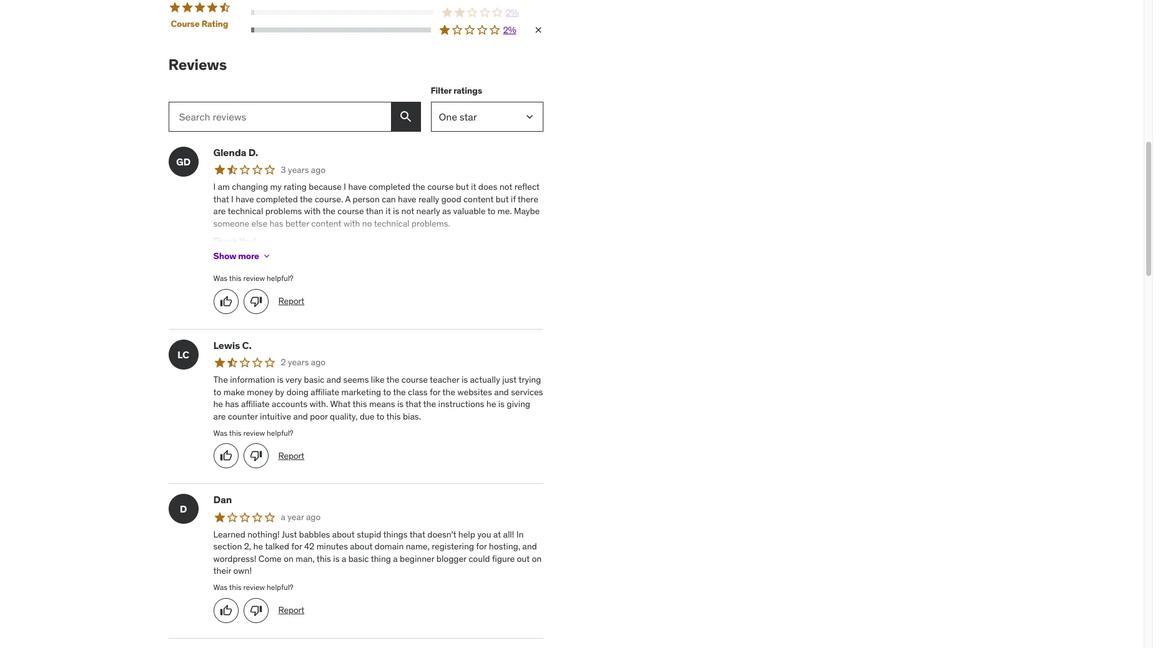Task type: locate. For each thing, give the bounding box(es) containing it.
basic left thing
[[348, 554, 369, 565]]

1 mark as helpful image from the top
[[220, 296, 232, 308]]

and
[[327, 374, 341, 386], [494, 387, 509, 398], [293, 411, 308, 422], [523, 541, 537, 553]]

learned
[[213, 529, 245, 540]]

helpful? for c.
[[267, 428, 293, 438]]

report for d.
[[278, 296, 304, 307]]

2 vertical spatial report button
[[278, 605, 304, 617]]

1 horizontal spatial not
[[500, 181, 513, 193]]

0 vertical spatial 2% button
[[251, 6, 543, 19]]

babbles
[[299, 529, 330, 540]]

2 report from the top
[[278, 450, 304, 462]]

1 vertical spatial review
[[243, 428, 265, 438]]

2 are from the top
[[213, 411, 226, 422]]

a left year
[[281, 512, 285, 523]]

the down class
[[423, 399, 436, 410]]

is left giving
[[498, 399, 505, 410]]

2 was from the top
[[213, 428, 228, 438]]

1 vertical spatial are
[[213, 411, 226, 422]]

course down a
[[338, 206, 364, 217]]

course
[[171, 18, 200, 29]]

0 vertical spatial affiliate
[[311, 387, 339, 398]]

report button
[[278, 296, 304, 308], [278, 450, 304, 463], [278, 605, 304, 617]]

0 vertical spatial was
[[213, 274, 228, 283]]

like
[[371, 374, 385, 386]]

he right '2,'
[[253, 541, 263, 553]]

has
[[270, 218, 283, 229], [225, 399, 239, 410]]

helpful? for d.
[[267, 274, 293, 283]]

about
[[332, 529, 355, 540], [350, 541, 373, 553]]

1 vertical spatial was this review helpful?
[[213, 428, 293, 438]]

affiliate down 'money'
[[241, 399, 270, 410]]

nothing!
[[248, 529, 280, 540]]

else
[[252, 218, 267, 229]]

was
[[213, 274, 228, 283], [213, 428, 228, 438], [213, 583, 228, 592]]

report button for c.
[[278, 450, 304, 463]]

for left 42
[[292, 541, 302, 553]]

helpful? down show more button
[[267, 274, 293, 283]]

1 vertical spatial years
[[288, 357, 309, 368]]

mark as unhelpful image up c.
[[250, 296, 262, 308]]

1 vertical spatial basic
[[348, 554, 369, 565]]

Search reviews text field
[[168, 102, 391, 132]]

0 vertical spatial are
[[213, 206, 226, 217]]

0 vertical spatial report
[[278, 296, 304, 307]]

make
[[223, 387, 245, 398]]

0 horizontal spatial with
[[304, 206, 321, 217]]

completed up can
[[369, 181, 411, 193]]

0 horizontal spatial not
[[402, 206, 414, 217]]

things
[[383, 529, 408, 540]]

but left if
[[496, 194, 509, 205]]

0 vertical spatial xsmall image
[[533, 25, 543, 35]]

it
[[471, 181, 476, 193], [386, 206, 391, 217]]

xsmall image
[[533, 25, 543, 35], [262, 251, 272, 261]]

money
[[247, 387, 273, 398]]

xsmall image inside show more button
[[262, 251, 272, 261]]

report button up the 2 at left bottom
[[278, 296, 304, 308]]

thing
[[371, 554, 391, 565]]

beginner
[[400, 554, 435, 565]]

1 horizontal spatial affiliate
[[311, 387, 339, 398]]

1 horizontal spatial completed
[[369, 181, 411, 193]]

dan
[[213, 494, 232, 506]]

years right the 2 at left bottom
[[288, 357, 309, 368]]

technical up else on the left
[[228, 206, 263, 217]]

0 vertical spatial 2%
[[506, 7, 519, 18]]

1 vertical spatial has
[[225, 399, 239, 410]]

marketing
[[342, 387, 381, 398]]

2 vertical spatial was
[[213, 583, 228, 592]]

has down problems
[[270, 218, 283, 229]]

content down course.
[[311, 218, 342, 229]]

helpful? down come
[[267, 583, 293, 592]]

technical down than
[[374, 218, 410, 229]]

1 vertical spatial course
[[338, 206, 364, 217]]

1 vertical spatial report
[[278, 450, 304, 462]]

0 horizontal spatial completed
[[256, 194, 298, 205]]

0 horizontal spatial but
[[456, 181, 469, 193]]

review down more
[[243, 274, 265, 283]]

information
[[230, 374, 275, 386]]

class
[[408, 387, 428, 398]]

a
[[345, 194, 351, 205]]

helpful? down intuitive
[[267, 428, 293, 438]]

1 horizontal spatial xsmall image
[[533, 25, 543, 35]]

was down show
[[213, 274, 228, 283]]

2 vertical spatial was this review helpful?
[[213, 583, 293, 592]]

ago right the 2 at left bottom
[[311, 357, 326, 368]]

d
[[180, 503, 187, 515]]

mark as unhelpful image down counter
[[250, 450, 262, 463]]

2 mark as unhelpful image from the top
[[250, 450, 262, 463]]

0 vertical spatial was this review helpful?
[[213, 274, 293, 283]]

review for d.
[[243, 274, 265, 283]]

is down can
[[393, 206, 399, 217]]

he inside learned nothing! just babbles about stupid things that doesn't help you at all! in section 2, he talked for 42 minutes about domain name, registering for hosting, and wordpress! come on man, this is a basic thing a beginner blogger could figure out on their own!
[[253, 541, 263, 553]]

0 vertical spatial content
[[464, 194, 494, 205]]

it left does
[[471, 181, 476, 193]]

completed
[[369, 181, 411, 193], [256, 194, 298, 205]]

1 was this review helpful? from the top
[[213, 274, 293, 283]]

1 horizontal spatial a
[[342, 554, 346, 565]]

1 vertical spatial about
[[350, 541, 373, 553]]

affiliate
[[311, 387, 339, 398], [241, 399, 270, 410]]

a down minutes
[[342, 554, 346, 565]]

1 are from the top
[[213, 206, 226, 217]]

2 mark as helpful image from the top
[[220, 450, 232, 463]]

1 horizontal spatial it
[[471, 181, 476, 193]]

basic inside the information is very basic and seems like the course teacher is actually just trying to make money by doing affiliate marketing to the class for the websites and services he has affiliate accounts with. what this means is that the instructions he is giving are counter intuitive and poor quality, due to this bias.
[[304, 374, 325, 386]]

for down the teacher
[[430, 387, 441, 398]]

course
[[427, 181, 454, 193], [338, 206, 364, 217], [402, 374, 428, 386]]

2 vertical spatial helpful?
[[267, 583, 293, 592]]

problems.
[[412, 218, 450, 229]]

for for lewis c.
[[430, 387, 441, 398]]

0 vertical spatial review
[[243, 274, 265, 283]]

that up "bias."
[[406, 399, 421, 410]]

1 horizontal spatial basic
[[348, 554, 369, 565]]

0 vertical spatial report button
[[278, 296, 304, 308]]

my
[[270, 181, 282, 193]]

he down websites
[[487, 399, 496, 410]]

that
[[213, 194, 229, 205], [406, 399, 421, 410], [410, 529, 425, 540]]

report button right mark as unhelpful icon
[[278, 605, 304, 617]]

mark as helpful image for lewis
[[220, 450, 232, 463]]

a down "domain"
[[393, 554, 398, 565]]

2 vertical spatial that
[[410, 529, 425, 540]]

report button down intuitive
[[278, 450, 304, 463]]

and down accounts
[[293, 411, 308, 422]]

have right can
[[398, 194, 416, 205]]

services
[[511, 387, 543, 398]]

was down their
[[213, 583, 228, 592]]

not up if
[[500, 181, 513, 193]]

was this review helpful? down own!
[[213, 583, 293, 592]]

2 review from the top
[[243, 428, 265, 438]]

man,
[[296, 554, 315, 565]]

with up the better
[[304, 206, 321, 217]]

glenda
[[213, 146, 246, 159]]

mark as helpful image down counter
[[220, 450, 232, 463]]

accounts
[[272, 399, 308, 410]]

1 horizontal spatial for
[[430, 387, 441, 398]]

1 vertical spatial it
[[386, 206, 391, 217]]

was this review helpful? down counter
[[213, 428, 293, 438]]

for inside the information is very basic and seems like the course teacher is actually just trying to make money by doing affiliate marketing to the class for the websites and services he has affiliate accounts with. what this means is that the instructions he is giving are counter intuitive and poor quality, due to this bias.
[[430, 387, 441, 398]]

on right out
[[532, 554, 542, 565]]

0 horizontal spatial it
[[386, 206, 391, 217]]

for
[[430, 387, 441, 398], [292, 541, 302, 553], [476, 541, 487, 553]]

what
[[330, 399, 351, 410]]

1 vertical spatial xsmall image
[[262, 251, 272, 261]]

doing
[[287, 387, 309, 398]]

report up the 2 at left bottom
[[278, 296, 304, 307]]

if
[[511, 194, 516, 205]]

course up the good
[[427, 181, 454, 193]]

mark as unhelpful image
[[250, 296, 262, 308], [250, 450, 262, 463]]

1 horizontal spatial has
[[270, 218, 283, 229]]

0 vertical spatial course
[[427, 181, 454, 193]]

0 horizontal spatial have
[[236, 194, 254, 205]]

0 vertical spatial not
[[500, 181, 513, 193]]

was this review helpful? for d.
[[213, 274, 293, 283]]

1 vertical spatial 2% button
[[251, 24, 543, 36]]

report right mark as unhelpful icon
[[278, 605, 304, 616]]

1 report button from the top
[[278, 296, 304, 308]]

1 vertical spatial mark as unhelpful image
[[250, 450, 262, 463]]

2 horizontal spatial for
[[476, 541, 487, 553]]

about down stupid
[[350, 541, 373, 553]]

this
[[229, 274, 242, 283], [353, 399, 367, 410], [386, 411, 401, 422], [229, 428, 242, 438], [317, 554, 331, 565], [229, 583, 242, 592]]

does
[[479, 181, 498, 193]]

1 vertical spatial helpful?
[[267, 428, 293, 438]]

1 horizontal spatial he
[[253, 541, 263, 553]]

it down can
[[386, 206, 391, 217]]

was for lewis
[[213, 428, 228, 438]]

content up valuable
[[464, 194, 494, 205]]

0 vertical spatial it
[[471, 181, 476, 193]]

talked
[[265, 541, 289, 553]]

and down just in the bottom of the page
[[494, 387, 509, 398]]

1 horizontal spatial on
[[532, 554, 542, 565]]

review
[[243, 274, 265, 283], [243, 428, 265, 438], [243, 583, 265, 592]]

0 vertical spatial ago
[[311, 164, 326, 175]]

0 vertical spatial has
[[270, 218, 283, 229]]

but up the good
[[456, 181, 469, 193]]

0 vertical spatial helpful?
[[267, 274, 293, 283]]

0 vertical spatial but
[[456, 181, 469, 193]]

this down own!
[[229, 583, 242, 592]]

for up 'could'
[[476, 541, 487, 553]]

ago for c.
[[311, 357, 326, 368]]

mark as helpful image
[[220, 296, 232, 308], [220, 450, 232, 463], [220, 605, 232, 617]]

a year ago
[[281, 512, 321, 523]]

is inside learned nothing! just babbles about stupid things that doesn't help you at all! in section 2, he talked for 42 minutes about domain name, registering for hosting, and wordpress! come on man, this is a basic thing a beginner blogger could figure out on their own!
[[333, 554, 340, 565]]

1 vertical spatial report button
[[278, 450, 304, 463]]

helpful?
[[267, 274, 293, 283], [267, 428, 293, 438], [267, 583, 293, 592]]

was this review helpful? for c.
[[213, 428, 293, 438]]

0 vertical spatial mark as helpful image
[[220, 296, 232, 308]]

1 horizontal spatial but
[[496, 194, 509, 205]]

has down make
[[225, 399, 239, 410]]

completed down my
[[256, 194, 298, 205]]

mark as helpful image for glenda
[[220, 296, 232, 308]]

1 vertical spatial ago
[[311, 357, 326, 368]]

1 vertical spatial mark as helpful image
[[220, 450, 232, 463]]

was this review helpful? down more
[[213, 274, 293, 283]]

1 vertical spatial 2%
[[503, 24, 516, 35]]

this down counter
[[229, 428, 242, 438]]

have down 'changing'
[[236, 194, 254, 205]]

very
[[286, 374, 302, 386]]

1 was from the top
[[213, 274, 228, 283]]

mark as helpful image left mark as unhelpful icon
[[220, 605, 232, 617]]

are
[[213, 206, 226, 217], [213, 411, 226, 422]]

2 report button from the top
[[278, 450, 304, 463]]

the down rating at the top left of the page
[[300, 194, 313, 205]]

1 vertical spatial not
[[402, 206, 414, 217]]

are left counter
[[213, 411, 226, 422]]

review for c.
[[243, 428, 265, 438]]

really
[[419, 194, 439, 205]]

lewis c.
[[213, 339, 252, 352]]

and up out
[[523, 541, 537, 553]]

and left seems
[[327, 374, 341, 386]]

2 was this review helpful? from the top
[[213, 428, 293, 438]]

to inside i am changing my rating because i have completed the course but it does not reflect that i have completed the course. a person can have really good content but if there are technical problems with the course than it is not nearly as valuable to me. maybe someone else has better content with no technical problems. thank you!
[[488, 206, 496, 217]]

1 review from the top
[[243, 274, 265, 283]]

are inside i am changing my rating because i have completed the course but it does not reflect that i have completed the course. a person can have really good content but if there are technical problems with the course than it is not nearly as valuable to me. maybe someone else has better content with no technical problems. thank you!
[[213, 206, 226, 217]]

course rating
[[171, 18, 228, 29]]

review down counter
[[243, 428, 265, 438]]

1 mark as unhelpful image from the top
[[250, 296, 262, 308]]

2 helpful? from the top
[[267, 428, 293, 438]]

giving
[[507, 399, 531, 410]]

2 horizontal spatial a
[[393, 554, 398, 565]]

by
[[275, 387, 284, 398]]

years
[[288, 164, 309, 175], [288, 357, 309, 368]]

bias.
[[403, 411, 421, 422]]

1 vertical spatial completed
[[256, 194, 298, 205]]

he down the
[[213, 399, 223, 410]]

0 vertical spatial mark as unhelpful image
[[250, 296, 262, 308]]

he
[[213, 399, 223, 410], [487, 399, 496, 410], [253, 541, 263, 553]]

to down the
[[213, 387, 221, 398]]

1 vertical spatial that
[[406, 399, 421, 410]]

0 horizontal spatial a
[[281, 512, 285, 523]]

0 vertical spatial technical
[[228, 206, 263, 217]]

ago up babbles
[[306, 512, 321, 523]]

reviews
[[168, 55, 227, 75]]

0 horizontal spatial has
[[225, 399, 239, 410]]

was down make
[[213, 428, 228, 438]]

i left am
[[213, 181, 216, 193]]

1 vertical spatial with
[[344, 218, 360, 229]]

basic
[[304, 374, 325, 386], [348, 554, 369, 565]]

is up websites
[[462, 374, 468, 386]]

0 horizontal spatial on
[[284, 554, 294, 565]]

3 was this review helpful? from the top
[[213, 583, 293, 592]]

intuitive
[[260, 411, 291, 422]]

0 vertical spatial basic
[[304, 374, 325, 386]]

that inside i am changing my rating because i have completed the course but it does not reflect that i have completed the course. a person can have really good content but if there are technical problems with the course than it is not nearly as valuable to me. maybe someone else has better content with no technical problems. thank you!
[[213, 194, 229, 205]]

1 years from the top
[[288, 164, 309, 175]]

the up really
[[413, 181, 425, 193]]

0 horizontal spatial affiliate
[[241, 399, 270, 410]]

means
[[369, 399, 395, 410]]

not left "nearly"
[[402, 206, 414, 217]]

instructions
[[438, 399, 485, 410]]

0 horizontal spatial xsmall image
[[262, 251, 272, 261]]

1 report from the top
[[278, 296, 304, 307]]

0 horizontal spatial basic
[[304, 374, 325, 386]]

show
[[213, 251, 236, 262]]

course up class
[[402, 374, 428, 386]]

1 vertical spatial technical
[[374, 218, 410, 229]]

1 vertical spatial was
[[213, 428, 228, 438]]

2 years from the top
[[288, 357, 309, 368]]

this down minutes
[[317, 554, 331, 565]]

is up "bias."
[[397, 399, 404, 410]]

2 vertical spatial review
[[243, 583, 265, 592]]

ago
[[311, 164, 326, 175], [311, 357, 326, 368], [306, 512, 321, 523]]

affiliate up with.
[[311, 387, 339, 398]]

0 horizontal spatial content
[[311, 218, 342, 229]]

0 vertical spatial years
[[288, 164, 309, 175]]

mark as helpful image up lewis
[[220, 296, 232, 308]]

on left man,
[[284, 554, 294, 565]]

review down own!
[[243, 583, 265, 592]]

report down intuitive
[[278, 450, 304, 462]]

to left me.
[[488, 206, 496, 217]]

2 vertical spatial report
[[278, 605, 304, 616]]

this down means
[[386, 411, 401, 422]]

help
[[459, 529, 475, 540]]

that up name,
[[410, 529, 425, 540]]

ago up because
[[311, 164, 326, 175]]

1 helpful? from the top
[[267, 274, 293, 283]]

1 horizontal spatial with
[[344, 218, 360, 229]]

basic right very
[[304, 374, 325, 386]]

with left no
[[344, 218, 360, 229]]

you!
[[239, 235, 256, 247]]

no
[[362, 218, 372, 229]]

the
[[413, 181, 425, 193], [300, 194, 313, 205], [323, 206, 336, 217], [387, 374, 400, 386], [393, 387, 406, 398], [443, 387, 455, 398], [423, 399, 436, 410]]

3 review from the top
[[243, 583, 265, 592]]

years right 3
[[288, 164, 309, 175]]

with.
[[310, 399, 328, 410]]

have
[[348, 181, 367, 193], [236, 194, 254, 205], [398, 194, 416, 205]]

about up minutes
[[332, 529, 355, 540]]

good
[[442, 194, 461, 205]]

is down minutes
[[333, 554, 340, 565]]

have up "person"
[[348, 181, 367, 193]]

i up a
[[344, 181, 346, 193]]

2 vertical spatial course
[[402, 374, 428, 386]]

0 vertical spatial that
[[213, 194, 229, 205]]

i
[[213, 181, 216, 193], [344, 181, 346, 193], [231, 194, 234, 205]]

are up someone
[[213, 206, 226, 217]]

report
[[278, 296, 304, 307], [278, 450, 304, 462], [278, 605, 304, 616]]

1 2% button from the top
[[251, 6, 543, 19]]

as
[[442, 206, 451, 217]]

am
[[218, 181, 230, 193]]

that down am
[[213, 194, 229, 205]]

i down 'changing'
[[231, 194, 234, 205]]

0 horizontal spatial technical
[[228, 206, 263, 217]]

1 vertical spatial affiliate
[[241, 399, 270, 410]]



Task type: vqa. For each thing, say whether or not it's contained in the screenshot.
on
yes



Task type: describe. For each thing, give the bounding box(es) containing it.
3 report button from the top
[[278, 605, 304, 617]]

the down the teacher
[[443, 387, 455, 398]]

could
[[469, 554, 490, 565]]

is inside i am changing my rating because i have completed the course but it does not reflect that i have completed the course. a person can have really good content but if there are technical problems with the course than it is not nearly as valuable to me. maybe someone else has better content with no technical problems. thank you!
[[393, 206, 399, 217]]

counter
[[228, 411, 258, 422]]

years for c.
[[288, 357, 309, 368]]

gd
[[176, 155, 191, 168]]

than
[[366, 206, 384, 217]]

ago for d.
[[311, 164, 326, 175]]

0 horizontal spatial for
[[292, 541, 302, 553]]

out
[[517, 554, 530, 565]]

their
[[213, 566, 231, 577]]

mark as unhelpful image
[[250, 605, 262, 617]]

lewis
[[213, 339, 240, 352]]

section
[[213, 541, 242, 553]]

can
[[382, 194, 396, 205]]

2 horizontal spatial i
[[344, 181, 346, 193]]

years for d.
[[288, 164, 309, 175]]

2
[[281, 357, 286, 368]]

this down marketing on the bottom left
[[353, 399, 367, 410]]

the right like
[[387, 374, 400, 386]]

learned nothing! just babbles about stupid things that doesn't help you at all! in section 2, he talked for 42 minutes about domain name, registering for hosting, and wordpress! come on man, this is a basic thing a beginner blogger could figure out on their own!
[[213, 529, 542, 577]]

0 horizontal spatial i
[[213, 181, 216, 193]]

hosting,
[[489, 541, 521, 553]]

3 mark as helpful image from the top
[[220, 605, 232, 617]]

just
[[502, 374, 517, 386]]

poor
[[310, 411, 328, 422]]

registering
[[432, 541, 474, 553]]

0 vertical spatial completed
[[369, 181, 411, 193]]

42
[[304, 541, 314, 553]]

3
[[281, 164, 286, 175]]

c.
[[242, 339, 252, 352]]

basic inside learned nothing! just babbles about stupid things that doesn't help you at all! in section 2, he talked for 42 minutes about domain name, registering for hosting, and wordpress! come on man, this is a basic thing a beginner blogger could figure out on their own!
[[348, 554, 369, 565]]

1 on from the left
[[284, 554, 294, 565]]

me.
[[498, 206, 512, 217]]

2,
[[244, 541, 251, 553]]

1 vertical spatial content
[[311, 218, 342, 229]]

better
[[286, 218, 309, 229]]

course.
[[315, 194, 343, 205]]

0 vertical spatial about
[[332, 529, 355, 540]]

own!
[[233, 566, 252, 577]]

mark as unhelpful image for lewis c.
[[250, 450, 262, 463]]

ratings
[[454, 85, 482, 96]]

was for glenda
[[213, 274, 228, 283]]

0 vertical spatial with
[[304, 206, 321, 217]]

1 horizontal spatial i
[[231, 194, 234, 205]]

has inside the information is very basic and seems like the course teacher is actually just trying to make money by doing affiliate marketing to the class for the websites and services he has affiliate accounts with. what this means is that the instructions he is giving are counter intuitive and poor quality, due to this bias.
[[225, 399, 239, 410]]

name,
[[406, 541, 430, 553]]

glenda d.
[[213, 146, 258, 159]]

2 horizontal spatial have
[[398, 194, 416, 205]]

1 horizontal spatial have
[[348, 181, 367, 193]]

report button for d.
[[278, 296, 304, 308]]

lc
[[177, 348, 189, 361]]

the
[[213, 374, 228, 386]]

to down means
[[377, 411, 385, 422]]

due
[[360, 411, 375, 422]]

trying
[[519, 374, 541, 386]]

2 vertical spatial ago
[[306, 512, 321, 523]]

changing
[[232, 181, 268, 193]]

come
[[259, 554, 282, 565]]

to up means
[[383, 387, 391, 398]]

2 on from the left
[[532, 554, 542, 565]]

the down course.
[[323, 206, 336, 217]]

are inside the information is very basic and seems like the course teacher is actually just trying to make money by doing affiliate marketing to the class for the websites and services he has affiliate accounts with. what this means is that the instructions he is giving are counter intuitive and poor quality, due to this bias.
[[213, 411, 226, 422]]

is up by
[[277, 374, 284, 386]]

stupid
[[357, 529, 381, 540]]

1 horizontal spatial content
[[464, 194, 494, 205]]

3 report from the top
[[278, 605, 304, 616]]

someone
[[213, 218, 249, 229]]

person
[[353, 194, 380, 205]]

0 horizontal spatial he
[[213, 399, 223, 410]]

3 helpful? from the top
[[267, 583, 293, 592]]

for for dan
[[476, 541, 487, 553]]

show more
[[213, 251, 259, 262]]

there
[[518, 194, 539, 205]]

that inside learned nothing! just babbles about stupid things that doesn't help you at all! in section 2, he talked for 42 minutes about domain name, registering for hosting, and wordpress! come on man, this is a basic thing a beginner blogger could figure out on their own!
[[410, 529, 425, 540]]

problems
[[265, 206, 302, 217]]

more
[[238, 251, 259, 262]]

wordpress!
[[213, 554, 256, 565]]

and inside learned nothing! just babbles about stupid things that doesn't help you at all! in section 2, he talked for 42 minutes about domain name, registering for hosting, and wordpress! come on man, this is a basic thing a beginner blogger could figure out on their own!
[[523, 541, 537, 553]]

i am changing my rating because i have completed the course but it does not reflect that i have completed the course. a person can have really good content but if there are technical problems with the course than it is not nearly as valuable to me. maybe someone else has better content with no technical problems. thank you!
[[213, 181, 540, 247]]

this inside learned nothing! just babbles about stupid things that doesn't help you at all! in section 2, he talked for 42 minutes about domain name, registering for hosting, and wordpress! come on man, this is a basic thing a beginner blogger could figure out on their own!
[[317, 554, 331, 565]]

maybe
[[514, 206, 540, 217]]

quality,
[[330, 411, 358, 422]]

because
[[309, 181, 342, 193]]

teacher
[[430, 374, 460, 386]]

3 years ago
[[281, 164, 326, 175]]

has inside i am changing my rating because i have completed the course but it does not reflect that i have completed the course. a person can have really good content but if there are technical problems with the course than it is not nearly as valuable to me. maybe someone else has better content with no technical problems. thank you!
[[270, 218, 283, 229]]

blogger
[[437, 554, 467, 565]]

show more button
[[213, 244, 272, 269]]

2 years ago
[[281, 357, 326, 368]]

the left class
[[393, 387, 406, 398]]

mark as unhelpful image for glenda d.
[[250, 296, 262, 308]]

3 was from the top
[[213, 583, 228, 592]]

filter ratings
[[431, 85, 482, 96]]

2 2% button from the top
[[251, 24, 543, 36]]

all!
[[503, 529, 514, 540]]

1 vertical spatial but
[[496, 194, 509, 205]]

2% for second '2%' button
[[503, 24, 516, 35]]

actually
[[470, 374, 500, 386]]

just
[[282, 529, 297, 540]]

doesn't
[[428, 529, 456, 540]]

2 horizontal spatial he
[[487, 399, 496, 410]]

submit search image
[[398, 109, 413, 124]]

websites
[[458, 387, 492, 398]]

year
[[288, 512, 304, 523]]

domain
[[375, 541, 404, 553]]

rating
[[284, 181, 307, 193]]

report for c.
[[278, 450, 304, 462]]

filter
[[431, 85, 452, 96]]

in
[[517, 529, 524, 540]]

that inside the information is very basic and seems like the course teacher is actually just trying to make money by doing affiliate marketing to the class for the websites and services he has affiliate accounts with. what this means is that the instructions he is giving are counter intuitive and poor quality, due to this bias.
[[406, 399, 421, 410]]

minutes
[[317, 541, 348, 553]]

thank
[[213, 235, 237, 247]]

course inside the information is very basic and seems like the course teacher is actually just trying to make money by doing affiliate marketing to the class for the websites and services he has affiliate accounts with. what this means is that the instructions he is giving are counter intuitive and poor quality, due to this bias.
[[402, 374, 428, 386]]

1 horizontal spatial technical
[[374, 218, 410, 229]]

2% for 2nd '2%' button from the bottom of the page
[[506, 7, 519, 18]]

the information is very basic and seems like the course teacher is actually just trying to make money by doing affiliate marketing to the class for the websites and services he has affiliate accounts with. what this means is that the instructions he is giving are counter intuitive and poor quality, due to this bias.
[[213, 374, 543, 422]]

this down the show more
[[229, 274, 242, 283]]



